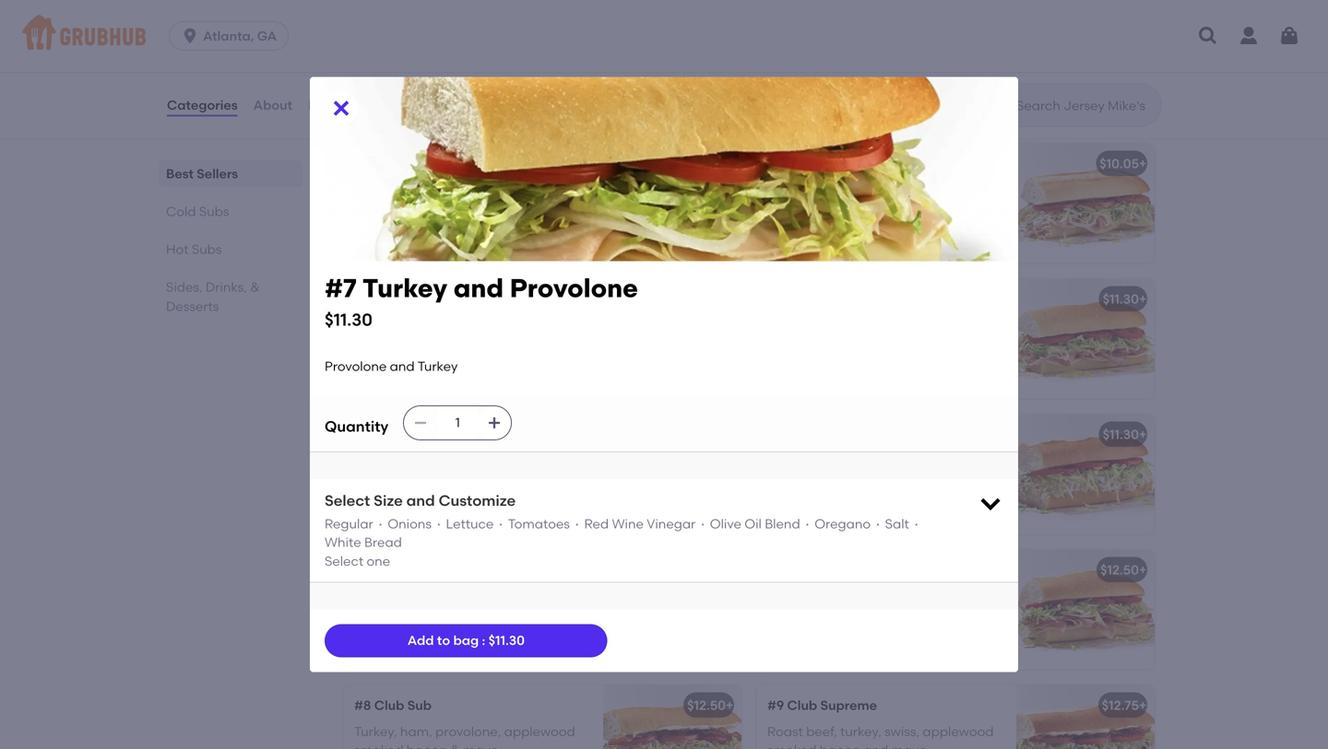 Task type: describe. For each thing, give the bounding box(es) containing it.
categories
[[167, 97, 238, 113]]

oregano
[[815, 516, 871, 532]]

#6
[[354, 563, 371, 578]]

made
[[814, 453, 851, 469]]

#7 turkey and provolone $11.30
[[325, 273, 638, 330]]

#2 jersey shore's favorite image
[[603, 144, 742, 263]]

fresh
[[572, 90, 599, 104]]

hot subs
[[166, 242, 222, 257]]

1 select from the top
[[325, 492, 370, 510]]

beef,
[[806, 724, 837, 740]]

freshly
[[767, 453, 811, 469]]

6 ∙ from the left
[[803, 516, 812, 532]]

customize
[[439, 492, 516, 510]]

onions
[[388, 516, 432, 532]]

#13 the original italian image
[[1016, 550, 1155, 670]]

bacon inside roast beef, turkey, swiss, applewood smoked bacon and mayo
[[820, 743, 860, 750]]

provolone, ham and cappacuolo
[[354, 182, 559, 198]]

sub
[[451, 90, 470, 104]]

mike's
[[732, 90, 765, 104]]

white
[[325, 535, 361, 551]]

provolone, inside turkey, ham, provolone, applewood smoked bacon & mayo
[[435, 724, 501, 740]]

original
[[819, 566, 870, 582]]

drinks,
[[206, 279, 247, 295]]

swiss,
[[885, 724, 920, 740]]

applewood inside roast beef, turkey, swiss, applewood smoked bacon and mayo
[[923, 724, 994, 740]]

and down the #7 turkey and provolone
[[419, 453, 444, 469]]

#10 tuna fish image
[[1016, 415, 1155, 535]]

#3 ham and provolone
[[767, 156, 912, 172]]

provolone up provolone and ham at the right of the page
[[849, 156, 912, 172]]

$12.50 + for #8 club sub
[[687, 698, 734, 714]]

$10.05 for provolone, ham and cappacuolo
[[687, 156, 726, 172]]

and inside #7 turkey and provolone $11.30
[[454, 273, 504, 304]]

desserts
[[166, 299, 219, 315]]

2 select from the top
[[325, 554, 364, 570]]

and inside roast beef, turkey, swiss, applewood smoked bacon and mayo
[[863, 743, 888, 750]]

peppers.
[[354, 336, 409, 352]]

#2 jersey shore's favorite
[[354, 156, 520, 172]]

the for #14
[[379, 292, 403, 307]]

#14
[[354, 292, 377, 307]]

to
[[437, 633, 450, 649]]

subs for cold subs northeast-style cold sub sandwiches sliced fresh in front of you. prepared mike's way® with onions, lettuce, tomatoes, vinegar, oil and spices. any combination gladly accepted.
[[391, 64, 437, 88]]

onions,
[[825, 90, 865, 104]]

#14 the veggie image
[[603, 279, 742, 399]]

$10.05 + for provolone and ham
[[1100, 156, 1147, 172]]

and down peppers.
[[390, 359, 415, 375]]

turkey inside #7 turkey and provolone $11.30
[[362, 273, 447, 304]]

provolone down ham
[[767, 182, 829, 198]]

Search Jersey Mike's search field
[[1015, 97, 1156, 114]]

$11.30 + for swiss, provolone, & green bell peppers.
[[1103, 292, 1147, 307]]

tomatoes,
[[914, 90, 970, 104]]

roast inside roast beef, turkey, swiss, applewood smoked bacon and mayo
[[767, 724, 803, 740]]

7 ∙ from the left
[[874, 516, 882, 532]]

& for drinks,
[[250, 279, 260, 295]]

:
[[482, 633, 485, 649]]

4 ∙ from the left
[[573, 516, 581, 532]]

club for turkey,
[[374, 698, 404, 714]]

main navigation navigation
[[0, 0, 1328, 72]]

roast beef, turkey, swiss, applewood smoked bacon and mayo
[[767, 724, 994, 750]]

red
[[584, 516, 609, 532]]

wine
[[612, 516, 644, 532]]

style
[[398, 90, 422, 104]]

#3 ham and provolone image
[[1016, 144, 1155, 263]]

search icon image
[[987, 94, 1009, 116]]

bread
[[364, 535, 402, 551]]

mayo inside turkey, ham, provolone, applewood smoked bacon & mayo
[[463, 743, 499, 750]]

$11.30 inside #7 turkey and provolone $11.30
[[325, 310, 373, 330]]

#8 club sub image
[[603, 686, 742, 750]]

#14 the veggie
[[354, 292, 450, 307]]

tomatoes
[[508, 516, 570, 532]]

provolone up customize
[[445, 427, 508, 443]]

#9
[[767, 698, 784, 714]]

turkey,
[[354, 724, 397, 740]]

vinegar
[[647, 516, 696, 532]]

#6  roast beef and provolone
[[354, 563, 537, 578]]

turkey left input item quantity number field
[[373, 427, 414, 443]]

with
[[800, 90, 822, 104]]

cold for cold subs
[[166, 204, 196, 220]]

sides, drinks, & desserts
[[166, 279, 260, 315]]

combination
[[339, 106, 408, 120]]

1 ham from the left
[[423, 182, 451, 198]]

quantity
[[325, 418, 389, 436]]

$12.75
[[1102, 698, 1139, 714]]

categories button
[[166, 72, 239, 138]]

2 ham from the left
[[861, 182, 889, 198]]

#8 club sub
[[354, 698, 432, 714]]

#7 turkey and provolone
[[354, 427, 508, 443]]

and inside the cold subs northeast-style cold sub sandwiches sliced fresh in front of you. prepared mike's way® with onions, lettuce, tomatoes, vinegar, oil and spices. any combination gladly accepted.
[[1037, 90, 1058, 104]]

italian
[[873, 566, 914, 582]]

blend
[[765, 516, 800, 532]]

lettuce
[[446, 516, 494, 532]]

best
[[166, 166, 194, 182]]

sides,
[[166, 279, 203, 295]]

bacon inside turkey, ham, provolone, applewood smoked bacon & mayo
[[407, 743, 447, 750]]

salt
[[885, 516, 909, 532]]

$10.05 + for provolone, ham and cappacuolo
[[687, 156, 734, 172]]

veggie
[[406, 292, 450, 307]]

cappacuolo
[[482, 182, 559, 198]]

5 ∙ from the left
[[699, 516, 707, 532]]

way®
[[767, 90, 797, 104]]

bag
[[453, 633, 479, 649]]

$12.50 for #8 club sub
[[687, 698, 726, 714]]

+ for turkey, ham, provolone, applewood smoked bacon & mayo
[[726, 698, 734, 714]]

the for #13
[[792, 566, 816, 582]]

hot
[[166, 242, 189, 257]]

club for roast
[[787, 698, 817, 714]]

#5 the super sub image
[[1016, 279, 1155, 399]]

provolone and ham
[[767, 182, 889, 198]]

+ for roast beef, turkey, swiss, applewood smoked bacon and mayo
[[1139, 698, 1147, 714]]

you.
[[655, 90, 677, 104]]

select size and customize regular ∙ onions ∙ lettuce ∙ tomatoes ∙ red wine vinegar ∙ olive oil blend ∙ oregano ∙ salt ∙ white bread select one
[[325, 492, 921, 570]]

svg image inside main navigation navigation
[[1197, 25, 1219, 47]]

spices.
[[1061, 90, 1099, 104]]

#7 turkey and provolone image
[[603, 415, 742, 535]]

vinegar,
[[973, 90, 1017, 104]]

3 ∙ from the left
[[497, 516, 505, 532]]

#9 club supreme image
[[1016, 686, 1155, 750]]

turkey down the swiss, provolone, & green bell peppers.
[[418, 359, 458, 375]]

jersey
[[374, 156, 415, 172]]

subs for cold subs
[[199, 204, 229, 220]]

sandwiches
[[473, 90, 536, 104]]



Task type: locate. For each thing, give the bounding box(es) containing it.
subs inside the cold subs northeast-style cold sub sandwiches sliced fresh in front of you. prepared mike's way® with onions, lettuce, tomatoes, vinegar, oil and spices. any combination gladly accepted.
[[391, 64, 437, 88]]

#2
[[354, 156, 371, 172]]

1 horizontal spatial $12.50 +
[[1101, 563, 1147, 578]]

∙ right salt
[[912, 516, 921, 532]]

smoked down beef, on the right of the page
[[767, 743, 817, 750]]

1 $11.30 + from the top
[[1103, 292, 1147, 307]]

swiss,
[[354, 318, 391, 333]]

1 horizontal spatial smoked
[[767, 743, 817, 750]]

1 horizontal spatial svg image
[[487, 416, 502, 431]]

ham down #2 jersey shore's favorite in the left top of the page
[[423, 182, 451, 198]]

club right the #9
[[787, 698, 817, 714]]

1 applewood from the left
[[504, 724, 575, 740]]

size
[[374, 492, 403, 510]]

$12.50
[[1101, 563, 1139, 578], [687, 698, 726, 714]]

∙ right lettuce
[[497, 516, 505, 532]]

smoked inside roast beef, turkey, swiss, applewood smoked bacon and mayo
[[767, 743, 817, 750]]

roast down the bread
[[374, 563, 411, 578]]

0 horizontal spatial $10.05
[[687, 156, 726, 172]]

subs down sellers
[[199, 204, 229, 220]]

reviews button
[[307, 72, 360, 138]]

and inside select size and customize regular ∙ onions ∙ lettuce ∙ tomatoes ∙ red wine vinegar ∙ olive oil blend ∙ oregano ∙ salt ∙ white bread select one
[[406, 492, 435, 510]]

∙ left red on the bottom of the page
[[573, 516, 581, 532]]

cold
[[339, 64, 386, 88], [166, 204, 196, 220]]

1 horizontal spatial ham
[[861, 182, 889, 198]]

provolone, right ham,
[[435, 724, 501, 740]]

about
[[253, 97, 292, 113]]

turkey up 'swiss,'
[[362, 273, 447, 304]]

2 horizontal spatial &
[[463, 318, 472, 333]]

select
[[325, 492, 370, 510], [325, 554, 364, 570]]

1 smoked from the left
[[354, 743, 403, 750]]

provolone,
[[354, 182, 420, 198]]

and up provolone and ham at the right of the page
[[821, 156, 846, 172]]

cold for cold subs northeast-style cold sub sandwiches sliced fresh in front of you. prepared mike's way® with onions, lettuce, tomatoes, vinegar, oil and spices. any combination gladly accepted.
[[339, 64, 386, 88]]

1 horizontal spatial club
[[787, 698, 817, 714]]

provolone up size
[[354, 453, 416, 469]]

oil right the search icon
[[1020, 90, 1034, 104]]

2 $11.30 + from the top
[[1103, 427, 1147, 443]]

& inside sides, drinks, & desserts
[[250, 279, 260, 295]]

∙ left olive on the right of the page
[[699, 516, 707, 532]]

svg image inside the atlanta, ga button
[[181, 27, 199, 45]]

best sellers
[[166, 166, 238, 182]]

0 vertical spatial $12.50 +
[[1101, 563, 1147, 578]]

swiss, provolone, & green bell peppers.
[[354, 318, 537, 352]]

0 horizontal spatial roast
[[374, 563, 411, 578]]

ga
[[257, 28, 277, 44]]

0 vertical spatial $11.30 +
[[1103, 292, 1147, 307]]

$10.05
[[687, 156, 726, 172], [1100, 156, 1139, 172]]

0 vertical spatial provolone,
[[394, 318, 460, 333]]

prepared
[[680, 90, 730, 104]]

1 horizontal spatial the
[[792, 566, 816, 582]]

0 horizontal spatial svg image
[[181, 27, 199, 45]]

$11.30 + for provolone and turkey
[[1103, 427, 1147, 443]]

+ for provolone, ham and cappacuolo
[[726, 156, 734, 172]]

0 vertical spatial subs
[[391, 64, 437, 88]]

1 vertical spatial provolone,
[[435, 724, 501, 740]]

one
[[367, 554, 390, 570]]

2 horizontal spatial svg image
[[1278, 25, 1301, 47]]

#7
[[325, 273, 357, 304], [354, 427, 370, 443]]

subs right hot
[[192, 242, 222, 257]]

bacon down beef, on the right of the page
[[820, 743, 860, 750]]

& for provolone,
[[463, 318, 472, 333]]

1 vertical spatial provolone and turkey
[[354, 453, 487, 469]]

Input item quantity number field
[[437, 407, 478, 440]]

2 club from the left
[[787, 698, 817, 714]]

olive
[[710, 516, 742, 532]]

add
[[407, 633, 434, 649]]

0 horizontal spatial $10.05 +
[[687, 156, 734, 172]]

1 vertical spatial $12.50
[[687, 698, 726, 714]]

subs up style
[[391, 64, 437, 88]]

premises
[[873, 453, 929, 469]]

∙
[[376, 516, 385, 532], [435, 516, 443, 532], [497, 516, 505, 532], [573, 516, 581, 532], [699, 516, 707, 532], [803, 516, 812, 532], [874, 516, 882, 532], [912, 516, 921, 532]]

and right quantity
[[417, 427, 442, 443]]

northeast-
[[339, 90, 398, 104]]

1 vertical spatial $11.30 +
[[1103, 427, 1147, 443]]

provolone inside #7 turkey and provolone $11.30
[[510, 273, 638, 304]]

0 vertical spatial $12.50
[[1101, 563, 1139, 578]]

#7 for #7 turkey and provolone $11.30
[[325, 273, 357, 304]]

1 vertical spatial select
[[325, 554, 364, 570]]

reviews
[[308, 97, 360, 113]]

sliced
[[539, 90, 570, 104]]

provolone inside button
[[473, 563, 537, 578]]

0 horizontal spatial $12.50 +
[[687, 698, 734, 714]]

roast
[[374, 563, 411, 578], [767, 724, 803, 740]]

& inside the swiss, provolone, & green bell peppers.
[[463, 318, 472, 333]]

smoked inside turkey, ham, provolone, applewood smoked bacon & mayo
[[354, 743, 403, 750]]

club
[[374, 698, 404, 714], [787, 698, 817, 714]]

atlanta,
[[203, 28, 254, 44]]

1 ∙ from the left
[[376, 516, 385, 532]]

ham
[[787, 156, 818, 172]]

provolone and turkey
[[325, 359, 458, 375], [354, 453, 487, 469]]

cold subs
[[166, 204, 229, 220]]

1 club from the left
[[374, 698, 404, 714]]

provolone and turkey down peppers.
[[325, 359, 458, 375]]

the right #13
[[792, 566, 816, 582]]

∙ up the bread
[[376, 516, 385, 532]]

$10.05 for provolone and ham
[[1100, 156, 1139, 172]]

supreme
[[820, 698, 877, 714]]

#3
[[767, 156, 784, 172]]

1 $10.05 from the left
[[687, 156, 726, 172]]

1 mayo from the left
[[463, 743, 499, 750]]

2 ∙ from the left
[[435, 516, 443, 532]]

cold inside the cold subs northeast-style cold sub sandwiches sliced fresh in front of you. prepared mike's way® with onions, lettuce, tomatoes, vinegar, oil and spices. any combination gladly accepted.
[[339, 64, 386, 88]]

lettuce,
[[868, 90, 912, 104]]

shore's
[[419, 156, 465, 172]]

the
[[379, 292, 403, 307], [792, 566, 816, 582]]

turkey down input item quantity number field
[[447, 453, 487, 469]]

favorite
[[468, 156, 520, 172]]

atlanta, ga
[[203, 28, 277, 44]]

any
[[1101, 90, 1122, 104]]

turkey,
[[840, 724, 882, 740]]

+ for provolone and ham
[[1139, 156, 1147, 172]]

about button
[[252, 72, 293, 138]]

2 $10.05 from the left
[[1100, 156, 1139, 172]]

2 applewood from the left
[[923, 724, 994, 740]]

1 vertical spatial &
[[463, 318, 472, 333]]

0 horizontal spatial &
[[250, 279, 260, 295]]

and up onions
[[406, 492, 435, 510]]

0 horizontal spatial $12.50
[[687, 698, 726, 714]]

select up regular
[[325, 492, 370, 510]]

$12.50 +
[[1101, 563, 1147, 578], [687, 698, 734, 714]]

cold subs northeast-style cold sub sandwiches sliced fresh in front of you. prepared mike's way® with onions, lettuce, tomatoes, vinegar, oil and spices. any combination gladly accepted.
[[339, 64, 1122, 120]]

provolone,
[[394, 318, 460, 333], [435, 724, 501, 740]]

club right #8
[[374, 698, 404, 714]]

and right beef
[[445, 563, 470, 578]]

0 horizontal spatial applewood
[[504, 724, 575, 740]]

bacon down ham,
[[407, 743, 447, 750]]

$11.30 +
[[1103, 292, 1147, 307], [1103, 427, 1147, 443]]

1 $10.05 + from the left
[[687, 156, 734, 172]]

0 vertical spatial oil
[[1020, 90, 1034, 104]]

0 vertical spatial #7
[[325, 273, 357, 304]]

2 smoked from the left
[[767, 743, 817, 750]]

0 horizontal spatial smoked
[[354, 743, 403, 750]]

$12.50 + for #13 the original italian
[[1101, 563, 1147, 578]]

and down turkey,
[[863, 743, 888, 750]]

#9 club supreme
[[767, 698, 877, 714]]

beef
[[414, 563, 442, 578]]

add to bag : $11.30
[[407, 633, 525, 649]]

1 vertical spatial subs
[[199, 204, 229, 220]]

∙ left salt
[[874, 516, 882, 532]]

subs for hot subs
[[192, 242, 222, 257]]

1 vertical spatial the
[[792, 566, 816, 582]]

provolone
[[849, 156, 912, 172], [767, 182, 829, 198], [510, 273, 638, 304], [325, 359, 387, 375], [445, 427, 508, 443], [354, 453, 416, 469], [473, 563, 537, 578]]

1 horizontal spatial mayo
[[891, 743, 927, 750]]

roast inside button
[[374, 563, 411, 578]]

mayo inside roast beef, turkey, swiss, applewood smoked bacon and mayo
[[891, 743, 927, 750]]

2 vertical spatial subs
[[192, 242, 222, 257]]

smoked
[[354, 743, 403, 750], [767, 743, 817, 750]]

green
[[476, 318, 512, 333]]

1 bacon from the left
[[407, 743, 447, 750]]

applewood inside turkey, ham, provolone, applewood smoked bacon & mayo
[[504, 724, 575, 740]]

bell
[[515, 318, 537, 333]]

∙ right onions
[[435, 516, 443, 532]]

and left spices.
[[1037, 90, 1058, 104]]

and
[[1037, 90, 1058, 104], [821, 156, 846, 172], [454, 182, 479, 198], [833, 182, 857, 198], [454, 273, 504, 304], [390, 359, 415, 375], [417, 427, 442, 443], [419, 453, 444, 469], [406, 492, 435, 510], [445, 563, 470, 578], [863, 743, 888, 750]]

and up green
[[454, 273, 504, 304]]

1 vertical spatial cold
[[166, 204, 196, 220]]

front
[[613, 90, 639, 104]]

0 horizontal spatial ham
[[423, 182, 451, 198]]

$10.05 + down any at the right of the page
[[1100, 156, 1147, 172]]

2 bacon from the left
[[820, 743, 860, 750]]

&
[[250, 279, 260, 295], [463, 318, 472, 333], [450, 743, 460, 750]]

2 vertical spatial &
[[450, 743, 460, 750]]

1 horizontal spatial $10.05 +
[[1100, 156, 1147, 172]]

0 horizontal spatial mayo
[[463, 743, 499, 750]]

oil inside the cold subs northeast-style cold sub sandwiches sliced fresh in front of you. prepared mike's way® with onions, lettuce, tomatoes, vinegar, oil and spices. any combination gladly accepted.
[[1020, 90, 1034, 104]]

2 mayo from the left
[[891, 743, 927, 750]]

0 horizontal spatial cold
[[166, 204, 196, 220]]

1 vertical spatial roast
[[767, 724, 803, 740]]

1 horizontal spatial $12.50
[[1101, 563, 1139, 578]]

#8
[[354, 698, 371, 714]]

1 horizontal spatial $10.05
[[1100, 156, 1139, 172]]

1 vertical spatial $12.50 +
[[687, 698, 734, 714]]

ham,
[[400, 724, 432, 740]]

#7 up 'swiss,'
[[325, 273, 357, 304]]

freshly made on premises
[[767, 453, 929, 469]]

of
[[642, 90, 652, 104]]

0 horizontal spatial oil
[[745, 516, 762, 532]]

0 vertical spatial cold
[[339, 64, 386, 88]]

svg image
[[1197, 25, 1219, 47], [330, 97, 352, 120], [413, 416, 428, 431], [978, 491, 1004, 516]]

accepted.
[[446, 106, 501, 120]]

and inside button
[[445, 563, 470, 578]]

cold up northeast-
[[339, 64, 386, 88]]

#6  roast beef and provolone button
[[343, 550, 742, 670]]

0 horizontal spatial the
[[379, 292, 403, 307]]

∙ right blend
[[803, 516, 812, 532]]

cold
[[425, 90, 448, 104]]

turkey, ham, provolone, applewood smoked bacon & mayo
[[354, 724, 575, 750]]

in
[[601, 90, 611, 104]]

8 ∙ from the left
[[912, 516, 921, 532]]

1 horizontal spatial applewood
[[923, 724, 994, 740]]

1 vertical spatial oil
[[745, 516, 762, 532]]

#6  roast beef and provolone image
[[603, 550, 742, 670]]

provolone down peppers.
[[325, 359, 387, 375]]

0 vertical spatial roast
[[374, 563, 411, 578]]

1 horizontal spatial oil
[[1020, 90, 1034, 104]]

#7 for #7 turkey and provolone
[[354, 427, 370, 443]]

1 vertical spatial #7
[[354, 427, 370, 443]]

sellers
[[197, 166, 238, 182]]

#7 up regular
[[354, 427, 370, 443]]

#13 the original italian
[[767, 566, 914, 582]]

provolone and turkey down the #7 turkey and provolone
[[354, 453, 487, 469]]

the right #14
[[379, 292, 403, 307]]

$11.30
[[1103, 292, 1139, 307], [325, 310, 373, 330], [1103, 427, 1139, 443], [489, 633, 525, 649]]

bacon
[[407, 743, 447, 750], [820, 743, 860, 750]]

0 vertical spatial &
[[250, 279, 260, 295]]

$10.05 + left #3
[[687, 156, 734, 172]]

1 horizontal spatial bacon
[[820, 743, 860, 750]]

provolone up bell
[[510, 273, 638, 304]]

$10.05 down any at the right of the page
[[1100, 156, 1139, 172]]

& inside turkey, ham, provolone, applewood smoked bacon & mayo
[[450, 743, 460, 750]]

0 vertical spatial the
[[379, 292, 403, 307]]

provolone down tomatoes
[[473, 563, 537, 578]]

svg image
[[1278, 25, 1301, 47], [181, 27, 199, 45], [487, 416, 502, 431]]

1 horizontal spatial &
[[450, 743, 460, 750]]

on
[[854, 453, 870, 469]]

oil inside select size and customize regular ∙ onions ∙ lettuce ∙ tomatoes ∙ red wine vinegar ∙ olive oil blend ∙ oregano ∙ salt ∙ white bread select one
[[745, 516, 762, 532]]

smoked down turkey,
[[354, 743, 403, 750]]

and down #3 ham and provolone
[[833, 182, 857, 198]]

0 vertical spatial select
[[325, 492, 370, 510]]

1 horizontal spatial cold
[[339, 64, 386, 88]]

0 vertical spatial provolone and turkey
[[325, 359, 458, 375]]

roast down the #9
[[767, 724, 803, 740]]

select down 'white'
[[325, 554, 364, 570]]

$10.05 down prepared
[[687, 156, 726, 172]]

cold down best
[[166, 204, 196, 220]]

atlanta, ga button
[[169, 21, 296, 51]]

0 horizontal spatial bacon
[[407, 743, 447, 750]]

ham down #3 ham and provolone
[[861, 182, 889, 198]]

1 horizontal spatial roast
[[767, 724, 803, 740]]

regular
[[325, 516, 373, 532]]

oil right olive on the right of the page
[[745, 516, 762, 532]]

$12.50 for #13 the original italian
[[1101, 563, 1139, 578]]

and down "shore's"
[[454, 182, 479, 198]]

provolone, down veggie at the left top
[[394, 318, 460, 333]]

0 horizontal spatial club
[[374, 698, 404, 714]]

#7 inside #7 turkey and provolone $11.30
[[325, 273, 357, 304]]

provolone, inside the swiss, provolone, & green bell peppers.
[[394, 318, 460, 333]]

+ for freshly made on premises
[[1139, 427, 1147, 443]]

ham
[[423, 182, 451, 198], [861, 182, 889, 198]]

2 $10.05 + from the left
[[1100, 156, 1147, 172]]



Task type: vqa. For each thing, say whether or not it's contained in the screenshot.
RICHARD'S SPARKLING RAINWATER
no



